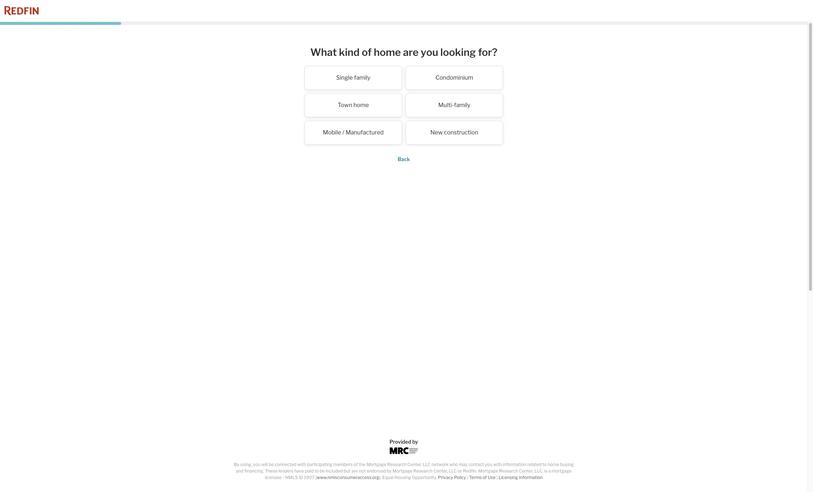Task type: locate. For each thing, give the bounding box(es) containing it.
to up (
[[315, 469, 319, 475]]

new construction
[[431, 129, 479, 136]]

privacy
[[438, 476, 453, 481]]

2 with from the left
[[494, 463, 502, 468]]

of left the
[[354, 463, 358, 468]]

1 horizontal spatial with
[[494, 463, 502, 468]]

1 horizontal spatial by
[[413, 440, 418, 446]]

2 | from the left
[[497, 476, 498, 481]]

2 vertical spatial home
[[548, 463, 560, 468]]

family
[[354, 74, 371, 81], [454, 102, 471, 109]]

policy
[[454, 476, 467, 481]]

llc up privacy policy link on the right of the page
[[449, 469, 457, 475]]

research
[[388, 463, 407, 468], [414, 469, 433, 475], [499, 469, 519, 475]]

0 horizontal spatial with
[[298, 463, 306, 468]]

be down participating
[[320, 469, 325, 475]]

information
[[503, 463, 527, 468]]

(
[[316, 476, 317, 481]]

construction
[[444, 129, 479, 136]]

financing.
[[245, 469, 264, 475]]

single family
[[336, 74, 371, 81]]

1 horizontal spatial are
[[403, 46, 419, 59]]

0 vertical spatial home
[[374, 46, 401, 59]]

condominium
[[436, 74, 474, 81]]

0 horizontal spatial are
[[352, 469, 358, 475]]

but
[[344, 469, 351, 475]]

have
[[295, 469, 304, 475]]

family for multi-family
[[454, 102, 471, 109]]

1907
[[304, 476, 315, 481]]

with up the have
[[298, 463, 306, 468]]

1 with from the left
[[298, 463, 306, 468]]

of right kind
[[362, 46, 372, 59]]

|
[[467, 476, 469, 481], [497, 476, 498, 481]]

of inside "by using, you will be connected with participating members of the mortgage research center, llc network who may contact you with information related to home buying and financing. these lenders have paid to be included but are not endorsed by mortgage research center, llc or redfin. mortgage research center, llc. is a mortgage licensee - nmls id 1907 ("
[[354, 463, 358, 468]]

0 horizontal spatial family
[[354, 74, 371, 81]]

these
[[265, 469, 278, 475]]

1 horizontal spatial of
[[362, 46, 372, 59]]

center, up opportunity.
[[408, 463, 422, 468]]

back
[[398, 156, 410, 162]]

or
[[458, 469, 462, 475]]

who
[[450, 463, 458, 468]]

0 vertical spatial family
[[354, 74, 371, 81]]

1 horizontal spatial be
[[320, 469, 325, 475]]

family up construction
[[454, 102, 471, 109]]

center, up information
[[519, 469, 534, 475]]

0 horizontal spatial |
[[467, 476, 469, 481]]

research up licensing
[[499, 469, 519, 475]]

of left use
[[483, 476, 487, 481]]

with up use
[[494, 463, 502, 468]]

will
[[261, 463, 268, 468]]

1 horizontal spatial research
[[414, 469, 433, 475]]

are inside "by using, you will be connected with participating members of the mortgage research center, llc network who may contact you with information related to home buying and financing. these lenders have paid to be included but are not endorsed by mortgage research center, llc or redfin. mortgage research center, llc. is a mortgage licensee - nmls id 1907 ("
[[352, 469, 358, 475]]

terms
[[469, 476, 482, 481]]

research up opportunity.
[[414, 469, 433, 475]]

0 horizontal spatial to
[[315, 469, 319, 475]]

home
[[374, 46, 401, 59], [354, 102, 369, 109], [548, 463, 560, 468]]

0 horizontal spatial by
[[387, 469, 392, 475]]

1 vertical spatial of
[[354, 463, 358, 468]]

0 horizontal spatial you
[[253, 463, 261, 468]]

1 horizontal spatial mortgage
[[393, 469, 413, 475]]

using,
[[240, 463, 252, 468]]

by up mortgage research center "image"
[[413, 440, 418, 446]]

home inside "by using, you will be connected with participating members of the mortgage research center, llc network who may contact you with information related to home buying and financing. these lenders have paid to be included but are not endorsed by mortgage research center, llc or redfin. mortgage research center, llc. is a mortgage licensee - nmls id 1907 ("
[[548, 463, 560, 468]]

privacy policy link
[[438, 476, 467, 481]]

).
[[380, 476, 382, 481]]

1 vertical spatial family
[[454, 102, 471, 109]]

llc up opportunity.
[[423, 463, 431, 468]]

town
[[338, 102, 353, 109]]

be up these
[[269, 463, 274, 468]]

0 horizontal spatial of
[[354, 463, 358, 468]]

redfin.
[[463, 469, 478, 475]]

www.nmlsconsumeraccess.org link
[[317, 476, 380, 481]]

1 vertical spatial to
[[315, 469, 319, 475]]

0 horizontal spatial mortgage
[[367, 463, 387, 468]]

0 horizontal spatial center,
[[408, 463, 422, 468]]

1 vertical spatial be
[[320, 469, 325, 475]]

opportunity.
[[412, 476, 437, 481]]

1 vertical spatial llc
[[449, 469, 457, 475]]

mortgage up housing
[[393, 469, 413, 475]]

housing
[[395, 476, 411, 481]]

by up equal
[[387, 469, 392, 475]]

what kind of home are you looking for? option group
[[260, 66, 549, 148]]

1 horizontal spatial home
[[374, 46, 401, 59]]

you up financing.
[[253, 463, 261, 468]]

information
[[519, 476, 543, 481]]

mortgage up the endorsed
[[367, 463, 387, 468]]

by inside "by using, you will be connected with participating members of the mortgage research center, llc network who may contact you with information related to home buying and financing. these lenders have paid to be included but are not endorsed by mortgage research center, llc or redfin. mortgage research center, llc. is a mortgage licensee - nmls id 1907 ("
[[387, 469, 392, 475]]

manufactured
[[346, 129, 384, 136]]

by
[[413, 440, 418, 446], [387, 469, 392, 475]]

1 horizontal spatial to
[[543, 463, 547, 468]]

1 vertical spatial home
[[354, 102, 369, 109]]

home inside option group
[[354, 102, 369, 109]]

mortgage
[[367, 463, 387, 468], [393, 469, 413, 475], [479, 469, 498, 475]]

multi-family
[[439, 102, 471, 109]]

0 horizontal spatial home
[[354, 102, 369, 109]]

single
[[336, 74, 353, 81]]

with
[[298, 463, 306, 468], [494, 463, 502, 468]]

to
[[543, 463, 547, 468], [315, 469, 319, 475]]

licensee
[[265, 476, 282, 481]]

1 vertical spatial are
[[352, 469, 358, 475]]

llc
[[423, 463, 431, 468], [449, 469, 457, 475]]

provided
[[390, 440, 412, 446]]

2 horizontal spatial center,
[[519, 469, 534, 475]]

1 horizontal spatial |
[[497, 476, 498, 481]]

of
[[362, 46, 372, 59], [354, 463, 358, 468], [483, 476, 487, 481]]

use
[[488, 476, 496, 481]]

1 | from the left
[[467, 476, 469, 481]]

0 horizontal spatial be
[[269, 463, 274, 468]]

1 horizontal spatial family
[[454, 102, 471, 109]]

you up condominium
[[421, 46, 439, 59]]

1 horizontal spatial center,
[[434, 469, 448, 475]]

family right single
[[354, 74, 371, 81]]

2 vertical spatial of
[[483, 476, 487, 481]]

center,
[[408, 463, 422, 468], [434, 469, 448, 475], [519, 469, 534, 475]]

2 horizontal spatial of
[[483, 476, 487, 481]]

lenders
[[279, 469, 294, 475]]

you
[[421, 46, 439, 59], [253, 463, 261, 468], [485, 463, 493, 468]]

/
[[343, 129, 345, 136]]

mortgage up use
[[479, 469, 498, 475]]

research up housing
[[388, 463, 407, 468]]

center, down network
[[434, 469, 448, 475]]

| down redfin. at the right bottom of the page
[[467, 476, 469, 481]]

0 horizontal spatial llc
[[423, 463, 431, 468]]

2 horizontal spatial home
[[548, 463, 560, 468]]

| right use
[[497, 476, 498, 481]]

0 vertical spatial are
[[403, 46, 419, 59]]

be
[[269, 463, 274, 468], [320, 469, 325, 475]]

1 vertical spatial by
[[387, 469, 392, 475]]

to up is
[[543, 463, 547, 468]]

mobile
[[323, 129, 341, 136]]

id
[[299, 476, 303, 481]]

related
[[528, 463, 542, 468]]

www.nmlsconsumeraccess.org ). equal housing opportunity. privacy policy | terms of use | licensing information
[[317, 476, 543, 481]]

0 vertical spatial to
[[543, 463, 547, 468]]

0 vertical spatial llc
[[423, 463, 431, 468]]

you right contact
[[485, 463, 493, 468]]

are
[[403, 46, 419, 59], [352, 469, 358, 475]]

mortgage
[[552, 469, 572, 475]]



Task type: vqa. For each thing, say whether or not it's contained in the screenshot.
bottommost BE
yes



Task type: describe. For each thing, give the bounding box(es) containing it.
2 horizontal spatial you
[[485, 463, 493, 468]]

2 horizontal spatial mortgage
[[479, 469, 498, 475]]

by
[[234, 463, 239, 468]]

included
[[326, 469, 343, 475]]

not
[[359, 469, 366, 475]]

licensing
[[499, 476, 518, 481]]

of for housing
[[483, 476, 487, 481]]

2 horizontal spatial research
[[499, 469, 519, 475]]

a
[[549, 469, 551, 475]]

by using, you will be connected with participating members of the mortgage research center, llc network who may contact you with information related to home buying and financing. these lenders have paid to be included but are not endorsed by mortgage research center, llc or redfin. mortgage research center, llc. is a mortgage licensee - nmls id 1907 (
[[234, 463, 574, 481]]

mobile / manufactured
[[323, 129, 384, 136]]

1 horizontal spatial llc
[[449, 469, 457, 475]]

1 horizontal spatial you
[[421, 46, 439, 59]]

members
[[334, 463, 353, 468]]

terms of use link
[[469, 476, 496, 481]]

mortgage research center image
[[390, 448, 418, 455]]

paid
[[305, 469, 314, 475]]

what
[[310, 46, 337, 59]]

nmls
[[285, 476, 298, 481]]

of for will
[[354, 463, 358, 468]]

contact
[[469, 463, 484, 468]]

participating
[[307, 463, 333, 468]]

connected
[[275, 463, 297, 468]]

the
[[359, 463, 366, 468]]

www.nmlsconsumeraccess.org
[[317, 476, 380, 481]]

llc.
[[535, 469, 544, 475]]

-
[[283, 476, 284, 481]]

0 horizontal spatial research
[[388, 463, 407, 468]]

kind
[[339, 46, 360, 59]]

0 vertical spatial of
[[362, 46, 372, 59]]

town home
[[338, 102, 369, 109]]

back button
[[398, 156, 410, 162]]

may
[[459, 463, 468, 468]]

new
[[431, 129, 443, 136]]

multi-
[[439, 102, 454, 109]]

licensing information link
[[499, 476, 543, 481]]

network
[[432, 463, 449, 468]]

family for single family
[[354, 74, 371, 81]]

buying
[[561, 463, 574, 468]]

and
[[236, 469, 244, 475]]

equal
[[383, 476, 394, 481]]

what kind of home are you looking for?
[[310, 46, 498, 59]]

provided by
[[390, 440, 418, 446]]

is
[[545, 469, 548, 475]]

looking for?
[[441, 46, 498, 59]]

endorsed
[[367, 469, 386, 475]]

0 vertical spatial by
[[413, 440, 418, 446]]

0 vertical spatial be
[[269, 463, 274, 468]]



